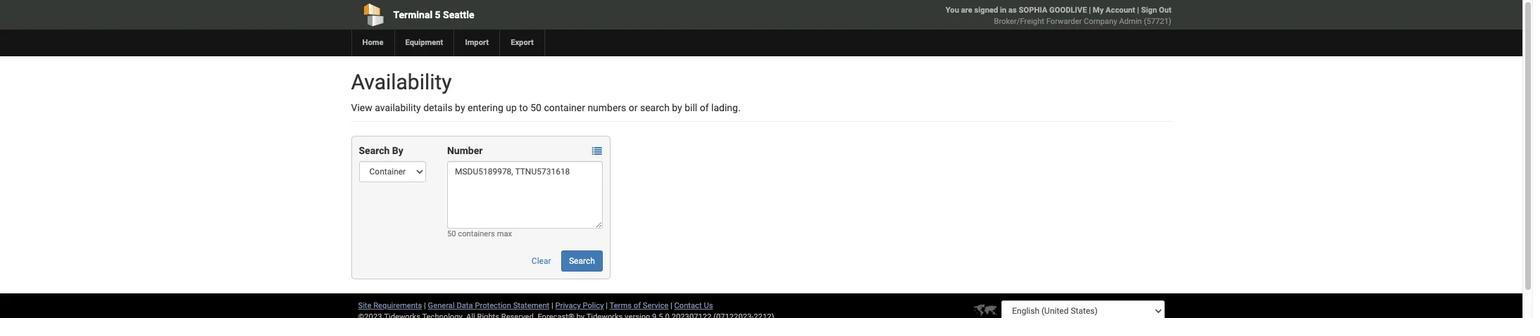 Task type: locate. For each thing, give the bounding box(es) containing it.
search
[[640, 102, 670, 113]]

of right bill
[[700, 102, 709, 113]]

up
[[506, 102, 517, 113]]

by right details
[[455, 102, 465, 113]]

terminal 5 seattle
[[394, 9, 475, 20]]

50 left the containers
[[447, 230, 456, 239]]

to
[[520, 102, 528, 113]]

(57721)
[[1144, 17, 1172, 26]]

1 vertical spatial of
[[634, 302, 641, 311]]

| left my
[[1089, 6, 1091, 15]]

terms of service link
[[610, 302, 669, 311]]

5
[[435, 9, 441, 20]]

by left bill
[[672, 102, 683, 113]]

max
[[497, 230, 512, 239]]

50 containers max
[[447, 230, 512, 239]]

company
[[1084, 17, 1118, 26]]

are
[[962, 6, 973, 15]]

site
[[358, 302, 372, 311]]

| right service
[[671, 302, 673, 311]]

search for search by
[[359, 145, 390, 156]]

search button
[[562, 251, 603, 272]]

containers
[[458, 230, 495, 239]]

0 vertical spatial of
[[700, 102, 709, 113]]

search inside button
[[569, 256, 595, 266]]

1 horizontal spatial search
[[569, 256, 595, 266]]

clear button
[[524, 251, 559, 272]]

sophia
[[1019, 6, 1048, 15]]

import
[[465, 38, 489, 47]]

privacy
[[556, 302, 581, 311]]

1 vertical spatial 50
[[447, 230, 456, 239]]

or
[[629, 102, 638, 113]]

0 horizontal spatial by
[[455, 102, 465, 113]]

1 horizontal spatial of
[[700, 102, 709, 113]]

1 vertical spatial search
[[569, 256, 595, 266]]

export
[[511, 38, 534, 47]]

search by
[[359, 145, 404, 156]]

|
[[1089, 6, 1091, 15], [1138, 6, 1140, 15], [424, 302, 426, 311], [552, 302, 554, 311], [606, 302, 608, 311], [671, 302, 673, 311]]

0 vertical spatial 50
[[531, 102, 542, 113]]

details
[[424, 102, 453, 113]]

50
[[531, 102, 542, 113], [447, 230, 456, 239]]

1 horizontal spatial by
[[672, 102, 683, 113]]

contact us link
[[675, 302, 713, 311]]

broker/freight
[[995, 17, 1045, 26]]

policy
[[583, 302, 604, 311]]

us
[[704, 302, 713, 311]]

equipment link
[[394, 30, 454, 56]]

view
[[351, 102, 373, 113]]

sign
[[1142, 6, 1158, 15]]

0 horizontal spatial 50
[[447, 230, 456, 239]]

50 right "to"
[[531, 102, 542, 113]]

search left by
[[359, 145, 390, 156]]

you are signed in as sophia goodlive | my account | sign out broker/freight forwarder company admin (57721)
[[946, 6, 1172, 26]]

signed
[[975, 6, 999, 15]]

numbers
[[588, 102, 627, 113]]

goodlive
[[1050, 6, 1087, 15]]

terms
[[610, 302, 632, 311]]

| left sign
[[1138, 6, 1140, 15]]

availability
[[375, 102, 421, 113]]

general data protection statement link
[[428, 302, 550, 311]]

by
[[455, 102, 465, 113], [672, 102, 683, 113]]

of
[[700, 102, 709, 113], [634, 302, 641, 311]]

1 horizontal spatial 50
[[531, 102, 542, 113]]

search right clear
[[569, 256, 595, 266]]

of right terms
[[634, 302, 641, 311]]

0 vertical spatial search
[[359, 145, 390, 156]]

search
[[359, 145, 390, 156], [569, 256, 595, 266]]

0 horizontal spatial search
[[359, 145, 390, 156]]

home link
[[351, 30, 394, 56]]



Task type: vqa. For each thing, say whether or not it's contained in the screenshot.
information
no



Task type: describe. For each thing, give the bounding box(es) containing it.
entering
[[468, 102, 504, 113]]

import link
[[454, 30, 500, 56]]

lading.
[[712, 102, 741, 113]]

home
[[363, 38, 384, 47]]

Number text field
[[447, 161, 603, 229]]

site requirements link
[[358, 302, 422, 311]]

my
[[1093, 6, 1104, 15]]

equipment
[[405, 38, 443, 47]]

contact
[[675, 302, 702, 311]]

1 by from the left
[[455, 102, 465, 113]]

admin
[[1120, 17, 1143, 26]]

you
[[946, 6, 960, 15]]

protection
[[475, 302, 511, 311]]

view availability details by entering up to 50 container numbers or search by bill of lading.
[[351, 102, 741, 113]]

terminal 5 seattle link
[[351, 0, 681, 30]]

search for search
[[569, 256, 595, 266]]

my account link
[[1093, 6, 1136, 15]]

privacy policy link
[[556, 302, 604, 311]]

number
[[447, 145, 483, 156]]

out
[[1160, 6, 1172, 15]]

requirements
[[374, 302, 422, 311]]

export link
[[500, 30, 545, 56]]

bill
[[685, 102, 698, 113]]

clear
[[532, 256, 551, 266]]

forwarder
[[1047, 17, 1082, 26]]

service
[[643, 302, 669, 311]]

| right policy at the bottom left
[[606, 302, 608, 311]]

| left general in the bottom left of the page
[[424, 302, 426, 311]]

seattle
[[443, 9, 475, 20]]

by
[[392, 145, 404, 156]]

availability
[[351, 70, 452, 94]]

general
[[428, 302, 455, 311]]

account
[[1106, 6, 1136, 15]]

in
[[1001, 6, 1007, 15]]

0 horizontal spatial of
[[634, 302, 641, 311]]

site requirements | general data protection statement | privacy policy | terms of service | contact us
[[358, 302, 713, 311]]

statement
[[513, 302, 550, 311]]

container
[[544, 102, 585, 113]]

data
[[457, 302, 473, 311]]

| left privacy
[[552, 302, 554, 311]]

2 by from the left
[[672, 102, 683, 113]]

as
[[1009, 6, 1017, 15]]

show list image
[[592, 147, 602, 157]]

terminal
[[394, 9, 433, 20]]

sign out link
[[1142, 6, 1172, 15]]



